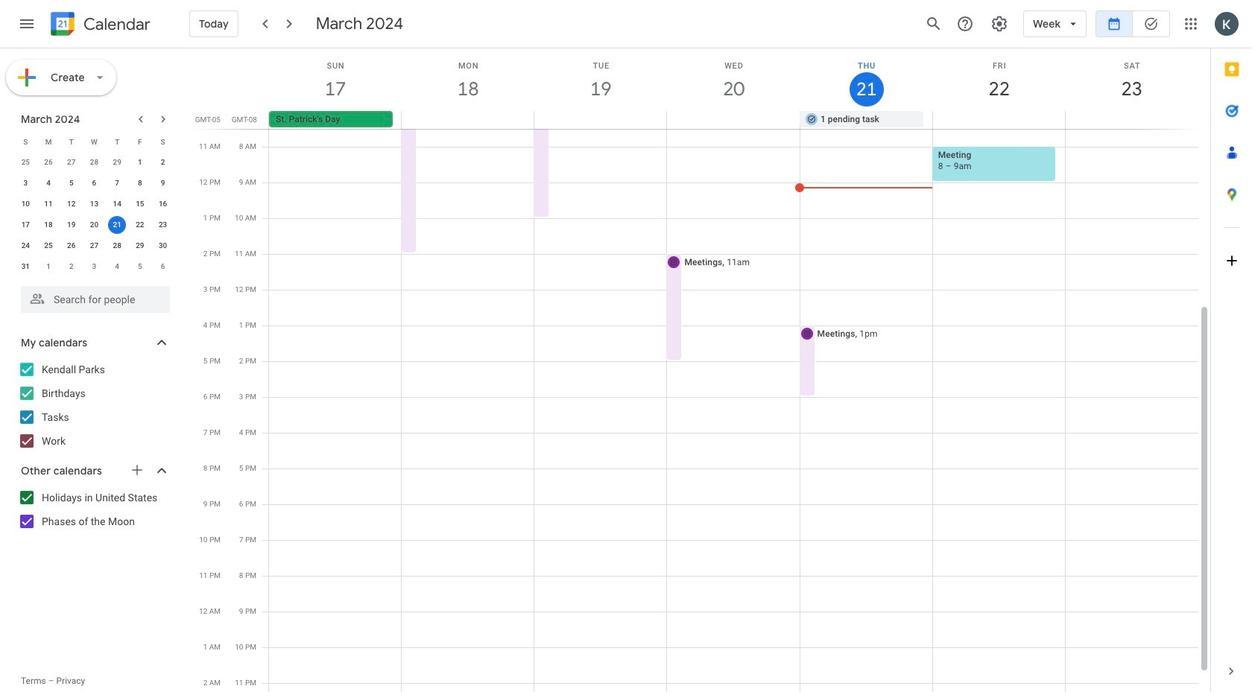 Task type: vqa. For each thing, say whether or not it's contained in the screenshot.
28 element
yes



Task type: locate. For each thing, give the bounding box(es) containing it.
cell
[[402, 111, 535, 129], [535, 111, 667, 129], [667, 111, 800, 129], [933, 111, 1066, 129], [1066, 111, 1198, 129], [106, 215, 129, 236]]

23 element
[[154, 216, 172, 234]]

20 element
[[85, 216, 103, 234]]

february 29 element
[[108, 154, 126, 172]]

27 element
[[85, 237, 103, 255]]

heading inside calendar element
[[81, 15, 151, 33]]

5 element
[[62, 175, 80, 192]]

add other calendars image
[[130, 463, 145, 478]]

4 element
[[40, 175, 57, 192]]

row
[[263, 111, 1211, 129], [14, 131, 175, 152], [14, 152, 175, 173], [14, 173, 175, 194], [14, 194, 175, 215], [14, 215, 175, 236], [14, 236, 175, 257], [14, 257, 175, 277]]

calendar element
[[48, 9, 151, 42]]

16 element
[[154, 195, 172, 213]]

28 element
[[108, 237, 126, 255]]

19 element
[[62, 216, 80, 234]]

heading
[[81, 15, 151, 33]]

25 element
[[40, 237, 57, 255]]

row group
[[14, 152, 175, 277]]

tab list
[[1212, 48, 1253, 651]]

settings menu image
[[991, 15, 1009, 33]]

cell inside march 2024 grid
[[106, 215, 129, 236]]

main drawer image
[[18, 15, 36, 33]]

2 element
[[154, 154, 172, 172]]

31 element
[[17, 258, 35, 276]]

15 element
[[131, 195, 149, 213]]

6 element
[[85, 175, 103, 192]]

18 element
[[40, 216, 57, 234]]

14 element
[[108, 195, 126, 213]]

april 2 element
[[62, 258, 80, 276]]

april 3 element
[[85, 258, 103, 276]]

other calendars list
[[3, 486, 185, 534]]

my calendars list
[[3, 358, 185, 453]]

3 element
[[17, 175, 35, 192]]

11 element
[[40, 195, 57, 213]]

grid
[[191, 48, 1211, 693]]

10 element
[[17, 195, 35, 213]]

30 element
[[154, 237, 172, 255]]

None search field
[[0, 280, 185, 313]]



Task type: describe. For each thing, give the bounding box(es) containing it.
april 6 element
[[154, 258, 172, 276]]

march 2024 grid
[[14, 131, 175, 277]]

april 4 element
[[108, 258, 126, 276]]

26 element
[[62, 237, 80, 255]]

april 1 element
[[40, 258, 57, 276]]

8 element
[[131, 175, 149, 192]]

february 27 element
[[62, 154, 80, 172]]

february 25 element
[[17, 154, 35, 172]]

24 element
[[17, 237, 35, 255]]

29 element
[[131, 237, 149, 255]]

Search for people text field
[[30, 286, 161, 313]]

17 element
[[17, 216, 35, 234]]

12 element
[[62, 195, 80, 213]]

21, today element
[[108, 216, 126, 234]]

february 28 element
[[85, 154, 103, 172]]

february 26 element
[[40, 154, 57, 172]]

22 element
[[131, 216, 149, 234]]

1 element
[[131, 154, 149, 172]]

april 5 element
[[131, 258, 149, 276]]

7 element
[[108, 175, 126, 192]]

9 element
[[154, 175, 172, 192]]

13 element
[[85, 195, 103, 213]]



